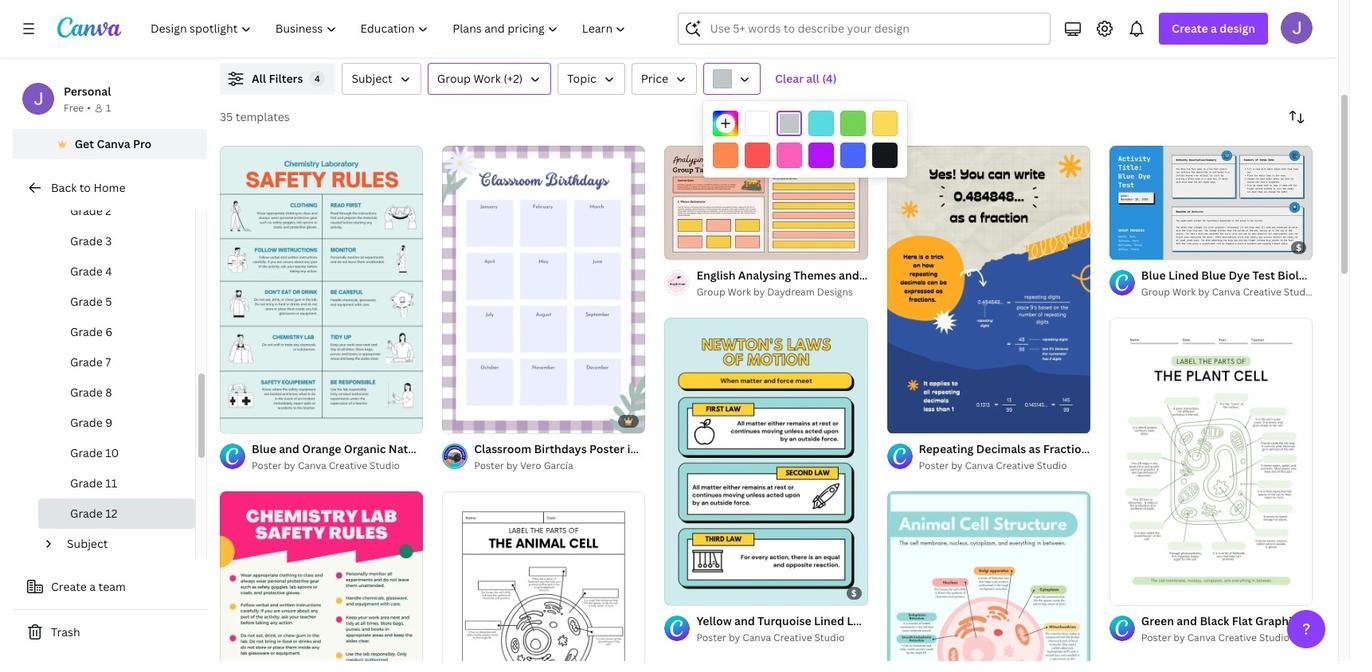 Task type: describe. For each thing, give the bounding box(es) containing it.
by inside classroom birthdays poster in white and lilac floral style poster by vero garcía
[[507, 459, 518, 473]]

grade for grade 9
[[70, 415, 103, 430]]

grade for grade 8
[[70, 385, 103, 400]]

green
[[1142, 614, 1175, 629]]

group work by daydream designs
[[697, 285, 853, 299]]

grade 4 link
[[38, 257, 195, 287]]

blue and orange organic natural lab safety rules chemistry poster image
[[220, 146, 423, 433]]

#55dbe0 image
[[809, 111, 834, 136]]

price button
[[632, 63, 697, 95]]

personal
[[64, 84, 111, 99]]

create for create a design
[[1172, 21, 1209, 36]]

grade for grade 7
[[70, 355, 103, 370]]

#4a66fb image
[[841, 143, 866, 168]]

templates
[[236, 109, 290, 124]]

floral
[[726, 441, 757, 457]]

work for (+2)
[[474, 71, 501, 86]]

repeating decimals as fractions educational poster in a blue and yellow scrapbook style image
[[887, 146, 1091, 433]]

filters
[[269, 71, 303, 86]]

studio inside yellow and turquoise lined laws of motion physics poster poster by canva creative studio
[[815, 631, 845, 645]]

white
[[640, 441, 672, 457]]

Sort by button
[[1281, 101, 1313, 133]]

canva inside button
[[97, 136, 130, 151]]

grade for grade 11
[[70, 476, 103, 491]]

#55dbe0 image
[[809, 111, 834, 136]]

and for yellow and turquoise lined laws of motion physics poster
[[735, 614, 755, 629]]

grade 7 link
[[38, 347, 195, 378]]

topic
[[568, 71, 597, 86]]

get canva pro
[[75, 136, 152, 151]]

#fd5ebb image
[[777, 143, 802, 168]]

grade 10 link
[[38, 438, 195, 469]]

price
[[641, 71, 669, 86]]

grade 7
[[70, 355, 111, 370]]

poster by vero garcía link
[[474, 458, 646, 474]]

back to home link
[[13, 172, 207, 204]]

of inside yellow and turquoise lined laws of motion physics poster poster by canva creative studio
[[877, 614, 888, 629]]

1 horizontal spatial 3
[[694, 241, 699, 253]]

green and black flat graphic plant cell biology worksheet image
[[1110, 318, 1313, 605]]

poster inside green and black flat graphic plant cell poster by canva creative studio
[[1142, 631, 1172, 645]]

back to home
[[51, 180, 126, 195]]

canva inside yellow and turquoise lined laws of motion physics poster poster by canva creative studio
[[743, 631, 771, 645]]

dye
[[1229, 268, 1250, 283]]

grade 11 link
[[38, 469, 195, 499]]

group work by daydream designs link
[[697, 284, 868, 300]]

#fe884c image
[[713, 143, 739, 168]]

yellow and turquoise lined laws of motion physics poster poster by canva creative studio
[[697, 614, 1011, 645]]

creative inside yellow and turquoise lined laws of motion physics poster poster by canva creative studio
[[774, 631, 812, 645]]

graphic
[[1256, 614, 1299, 629]]

a for team
[[89, 579, 96, 594]]

#ffffff image
[[745, 111, 771, 136]]

#c1c6cb image
[[713, 69, 732, 88]]

poster by canva creative studio for poster by canva creative studio link associated with blue and orange organic natural lab safety rules chemistry poster 'image'
[[252, 459, 400, 473]]

in
[[628, 441, 638, 457]]

all
[[807, 71, 820, 86]]

grade 3 link
[[38, 226, 195, 257]]

black
[[1200, 614, 1230, 629]]

5
[[105, 294, 112, 309]]

grade for grade 12
[[70, 506, 103, 521]]

create a team button
[[13, 571, 207, 603]]

blue lined blue dye test biology classr link
[[1142, 267, 1351, 284]]

grade 9
[[70, 415, 113, 430]]

by inside "blue lined blue dye test biology classr group work by canva creative studio"
[[1199, 285, 1210, 299]]

blue lined blue dye test biology classroom group work image
[[1110, 146, 1313, 260]]

yellow and turquoise lined laws of motion physics poster image
[[665, 318, 868, 605]]

classroom birthdays poster in white and lilac floral style poster by vero garcía
[[474, 441, 787, 473]]

yellow and turquoise lined laws of motion physics poster link
[[697, 613, 1011, 630]]

and for green and black flat graphic plant cell
[[1177, 614, 1198, 629]]

pink green and yellow flat graphic lab safety rules chemistry poster image
[[220, 492, 423, 661]]

jacob simon image
[[1281, 12, 1313, 44]]

grade 8
[[70, 385, 112, 400]]

work inside "blue lined blue dye test biology classr group work by canva creative studio"
[[1173, 285, 1196, 299]]

grade 12
[[70, 506, 118, 521]]

#4a66fb image
[[841, 143, 866, 168]]

poster by canva creative studio for poster by canva creative studio link for repeating decimals as fractions educational poster in a blue and yellow scrapbook style image at the right of page
[[919, 459, 1067, 473]]

grade 10
[[70, 445, 119, 461]]

pro
[[133, 136, 152, 151]]

group work (+2)
[[437, 71, 523, 86]]

by inside green and black flat graphic plant cell poster by canva creative studio
[[1174, 631, 1186, 645]]

green and black flat graphic plant cell link
[[1142, 613, 1351, 630]]

1 horizontal spatial subject button
[[342, 63, 421, 95]]

0 vertical spatial subject
[[352, 71, 393, 86]]

create a design button
[[1160, 13, 1269, 45]]

free
[[64, 101, 84, 115]]

blue lined blue dye test biology classr group work by canva creative studio
[[1142, 268, 1351, 299]]

grade 4
[[70, 264, 112, 279]]

create a team
[[51, 579, 126, 594]]

#fd5152 image
[[745, 143, 771, 168]]

yellow
[[697, 614, 732, 629]]

10
[[105, 445, 119, 461]]

clear all (4) button
[[767, 63, 845, 95]]

9
[[105, 415, 113, 430]]

by inside yellow and turquoise lined laws of motion physics poster poster by canva creative studio
[[729, 631, 741, 645]]

#15181b image
[[873, 143, 898, 168]]

grade 5
[[70, 294, 112, 309]]

grade for grade 5
[[70, 294, 103, 309]]

biology
[[1278, 268, 1319, 283]]

style
[[760, 441, 787, 457]]

clear
[[775, 71, 804, 86]]

create a design
[[1172, 21, 1256, 36]]

classroom
[[474, 441, 532, 457]]

clear all (4)
[[775, 71, 837, 86]]

#b612fb image
[[809, 143, 834, 168]]

lilac
[[698, 441, 723, 457]]

1 of 3 link
[[665, 146, 868, 260]]

#fd5ebb image
[[777, 143, 802, 168]]

0 horizontal spatial of
[[683, 241, 692, 253]]

to
[[79, 180, 91, 195]]

poster by canva creative studio link for repeating decimals as fractions educational poster in a blue and yellow scrapbook style image at the right of page
[[919, 458, 1091, 474]]

trash
[[51, 625, 80, 640]]

green and black flat graphic plant cell poster by canva creative studio
[[1142, 614, 1351, 645]]

11
[[105, 476, 117, 491]]

team
[[98, 579, 126, 594]]

•
[[87, 101, 91, 115]]

#ffffff image
[[745, 111, 771, 136]]

laws
[[847, 614, 874, 629]]

#b612fb image
[[809, 143, 834, 168]]

0 horizontal spatial 3
[[105, 233, 112, 249]]



Task type: vqa. For each thing, say whether or not it's contained in the screenshot.
Infographics
no



Task type: locate. For each thing, give the bounding box(es) containing it.
work for by
[[728, 285, 751, 299]]

trash link
[[13, 617, 207, 649]]

1 grade from the top
[[70, 203, 103, 218]]

#15181b image
[[873, 143, 898, 168]]

motion
[[891, 614, 930, 629]]

6
[[105, 324, 113, 339]]

0 horizontal spatial work
[[474, 71, 501, 86]]

11 grade from the top
[[70, 506, 103, 521]]

poster by canva creative studio link for blue and orange organic natural lab safety rules chemistry poster 'image'
[[252, 458, 423, 474]]

#fe884c image
[[713, 143, 739, 168]]

1 vertical spatial a
[[89, 579, 96, 594]]

work inside group work by daydream designs link
[[728, 285, 751, 299]]

1 vertical spatial subject
[[67, 536, 108, 551]]

work left daydream
[[728, 285, 751, 299]]

classroom birthdays poster in white and lilac floral style image
[[442, 146, 646, 433]]

group inside group work (+2) button
[[437, 71, 471, 86]]

grade left 10
[[70, 445, 103, 461]]

free •
[[64, 101, 91, 115]]

creative inside "blue lined blue dye test biology classr group work by canva creative studio"
[[1243, 285, 1282, 299]]

grade left 11
[[70, 476, 103, 491]]

grade for grade 4
[[70, 264, 103, 279]]

cell
[[1333, 614, 1351, 629]]

35 templates
[[220, 109, 290, 124]]

poster by canva creative studio
[[252, 459, 400, 473], [919, 459, 1067, 473]]

create inside button
[[51, 579, 87, 594]]

1 vertical spatial subject button
[[61, 529, 186, 559]]

grade left 2
[[70, 203, 103, 218]]

grade left 8
[[70, 385, 103, 400]]

0 vertical spatial 4
[[315, 73, 320, 84]]

6 grade from the top
[[70, 355, 103, 370]]

grade left 12
[[70, 506, 103, 521]]

back
[[51, 180, 77, 195]]

grade 11
[[70, 476, 117, 491]]

1 horizontal spatial work
[[728, 285, 751, 299]]

0 horizontal spatial create
[[51, 579, 87, 594]]

designs
[[817, 285, 853, 299]]

1
[[106, 101, 111, 115], [676, 241, 681, 253]]

1 vertical spatial create
[[51, 579, 87, 594]]

subject down top level navigation element
[[352, 71, 393, 86]]

8
[[105, 385, 112, 400]]

#fd5152 image
[[745, 143, 771, 168]]

1 horizontal spatial poster by canva creative studio
[[919, 459, 1067, 473]]

and
[[675, 441, 695, 457], [735, 614, 755, 629], [1177, 614, 1198, 629]]

0 horizontal spatial subject button
[[61, 529, 186, 559]]

teal and pink flat graphic animal cell biology poster image
[[887, 492, 1091, 661]]

2 blue from the left
[[1202, 268, 1226, 283]]

$ up yellow and turquoise lined laws of motion physics poster link
[[852, 587, 857, 599]]

0 horizontal spatial 1
[[106, 101, 111, 115]]

lined up group work by canva creative studio link
[[1169, 268, 1199, 283]]

0 horizontal spatial blue
[[1142, 268, 1166, 283]]

(4)
[[822, 71, 837, 86]]

4 right filters at the top left of page
[[315, 73, 320, 84]]

1 vertical spatial $
[[852, 587, 857, 599]]

1 poster by canva creative studio from the left
[[252, 459, 400, 473]]

0 horizontal spatial group
[[437, 71, 471, 86]]

grade left 5
[[70, 294, 103, 309]]

and left lilac
[[675, 441, 695, 457]]

0 vertical spatial create
[[1172, 21, 1209, 36]]

None search field
[[678, 13, 1051, 45]]

2 poster by canva creative studio from the left
[[919, 459, 1067, 473]]

#c1c6cb image
[[777, 111, 802, 136]]

all filters
[[252, 71, 303, 86]]

and inside yellow and turquoise lined laws of motion physics poster poster by canva creative studio
[[735, 614, 755, 629]]

2 horizontal spatial work
[[1173, 285, 1196, 299]]

and left black
[[1177, 614, 1198, 629]]

grade for grade 3
[[70, 233, 103, 249]]

a for design
[[1211, 21, 1218, 36]]

work left (+2)
[[474, 71, 501, 86]]

0 horizontal spatial $
[[852, 587, 857, 599]]

and inside green and black flat graphic plant cell poster by canva creative studio
[[1177, 614, 1198, 629]]

grade for grade 2
[[70, 203, 103, 218]]

subject down grade 12
[[67, 536, 108, 551]]

subject button
[[342, 63, 421, 95], [61, 529, 186, 559]]

Search search field
[[710, 14, 1041, 44]]

create left team
[[51, 579, 87, 594]]

daydream
[[768, 285, 815, 299]]

and right yellow at the bottom of the page
[[735, 614, 755, 629]]

1 horizontal spatial 1
[[676, 241, 681, 253]]

10 grade from the top
[[70, 476, 103, 491]]

grade left 7
[[70, 355, 103, 370]]

(+2)
[[504, 71, 523, 86]]

#c1c6cb image
[[713, 69, 732, 88]]

grade 3
[[70, 233, 112, 249]]

0 horizontal spatial lined
[[814, 614, 845, 629]]

flat
[[1233, 614, 1253, 629]]

group work (+2) button
[[428, 63, 552, 95]]

studio inside green and black flat graphic plant cell poster by canva creative studio
[[1260, 631, 1290, 645]]

35
[[220, 109, 233, 124]]

plant
[[1301, 614, 1330, 629]]

grade for grade 10
[[70, 445, 103, 461]]

create inside dropdown button
[[1172, 21, 1209, 36]]

$ up biology
[[1297, 241, 1302, 253]]

grade 9 link
[[38, 408, 195, 438]]

subject button down top level navigation element
[[342, 63, 421, 95]]

add a new color image
[[713, 111, 739, 136], [713, 111, 739, 136]]

0 horizontal spatial subject
[[67, 536, 108, 551]]

0 horizontal spatial 4
[[105, 264, 112, 279]]

creative inside green and black flat graphic plant cell poster by canva creative studio
[[1219, 631, 1257, 645]]

1 horizontal spatial $
[[1297, 241, 1302, 253]]

1 vertical spatial of
[[877, 614, 888, 629]]

lined left laws
[[814, 614, 845, 629]]

0 vertical spatial a
[[1211, 21, 1218, 36]]

poster by canva creative studio link
[[252, 458, 423, 474], [919, 458, 1091, 474], [697, 630, 868, 646], [1142, 630, 1313, 646]]

english analysing themes and ideas group task beige pink lined style image
[[665, 146, 868, 260]]

7
[[105, 355, 111, 370]]

classr
[[1322, 268, 1351, 283]]

canva inside green and black flat graphic plant cell poster by canva creative studio
[[1188, 631, 1216, 645]]

a left design
[[1211, 21, 1218, 36]]

subject button down 12
[[61, 529, 186, 559]]

grade left 9
[[70, 415, 103, 430]]

turquoise
[[758, 614, 812, 629]]

1 horizontal spatial a
[[1211, 21, 1218, 36]]

1 vertical spatial 4
[[105, 264, 112, 279]]

group for group work (+2)
[[437, 71, 471, 86]]

grade 2 link
[[38, 196, 195, 226]]

classroom birthdays poster in white and lilac floral style link
[[474, 441, 787, 458]]

1 for 1
[[106, 101, 111, 115]]

physics
[[932, 614, 974, 629]]

0 vertical spatial 1
[[106, 101, 111, 115]]

grade 6 link
[[38, 317, 195, 347]]

poster by canva creative studio link for yellow and turquoise lined laws of motion physics poster image
[[697, 630, 868, 646]]

create for create a team
[[51, 579, 87, 594]]

all
[[252, 71, 266, 86]]

1 horizontal spatial of
[[877, 614, 888, 629]]

top level navigation element
[[140, 13, 640, 45]]

2 horizontal spatial and
[[1177, 614, 1198, 629]]

1 horizontal spatial and
[[735, 614, 755, 629]]

home
[[94, 180, 126, 195]]

7 grade from the top
[[70, 385, 103, 400]]

test
[[1253, 268, 1276, 283]]

canva
[[97, 136, 130, 151], [1213, 285, 1241, 299], [298, 459, 327, 473], [965, 459, 994, 473], [743, 631, 771, 645], [1188, 631, 1216, 645]]

2 grade from the top
[[70, 233, 103, 249]]

lined inside "blue lined blue dye test biology classr group work by canva creative studio"
[[1169, 268, 1199, 283]]

3
[[105, 233, 112, 249], [694, 241, 699, 253]]

by
[[754, 285, 765, 299], [1199, 285, 1210, 299], [284, 459, 296, 473], [507, 459, 518, 473], [952, 459, 963, 473], [729, 631, 741, 645], [1174, 631, 1186, 645]]

8 grade from the top
[[70, 415, 103, 430]]

grade for grade 6
[[70, 324, 103, 339]]

0 vertical spatial subject button
[[342, 63, 421, 95]]

subject
[[352, 71, 393, 86], [67, 536, 108, 551]]

#fed958 image
[[873, 111, 898, 136], [873, 111, 898, 136]]

9 grade from the top
[[70, 445, 103, 461]]

#74d353 image
[[841, 111, 866, 136], [841, 111, 866, 136]]

grade
[[70, 203, 103, 218], [70, 233, 103, 249], [70, 264, 103, 279], [70, 294, 103, 309], [70, 324, 103, 339], [70, 355, 103, 370], [70, 385, 103, 400], [70, 415, 103, 430], [70, 445, 103, 461], [70, 476, 103, 491], [70, 506, 103, 521]]

0 vertical spatial of
[[683, 241, 692, 253]]

5 grade from the top
[[70, 324, 103, 339]]

grade 5 link
[[38, 287, 195, 317]]

1 horizontal spatial 4
[[315, 73, 320, 84]]

create
[[1172, 21, 1209, 36], [51, 579, 87, 594]]

4 up 5
[[105, 264, 112, 279]]

4 grade from the top
[[70, 294, 103, 309]]

$ for test
[[1297, 241, 1302, 253]]

create left design
[[1172, 21, 1209, 36]]

a inside 'create a design' dropdown button
[[1211, 21, 1218, 36]]

2 horizontal spatial group
[[1142, 285, 1171, 299]]

black and white lined animal cell biology worksheet image
[[442, 492, 646, 661]]

garcía
[[544, 459, 573, 473]]

group
[[437, 71, 471, 86], [697, 285, 726, 299], [1142, 285, 1171, 299]]

grade 2
[[70, 203, 112, 218]]

0 horizontal spatial poster by canva creative studio
[[252, 459, 400, 473]]

of
[[683, 241, 692, 253], [877, 614, 888, 629]]

birthdays
[[534, 441, 587, 457]]

3 grade from the top
[[70, 264, 103, 279]]

lined inside yellow and turquoise lined laws of motion physics poster poster by canva creative studio
[[814, 614, 845, 629]]

work inside group work (+2) button
[[474, 71, 501, 86]]

blue
[[1142, 268, 1166, 283], [1202, 268, 1226, 283]]

group inside "blue lined blue dye test biology classr group work by canva creative studio"
[[1142, 285, 1171, 299]]

1 horizontal spatial subject
[[352, 71, 393, 86]]

$ for laws
[[852, 587, 857, 599]]

a
[[1211, 21, 1218, 36], [89, 579, 96, 594]]

1 vertical spatial lined
[[814, 614, 845, 629]]

1 vertical spatial 1
[[676, 241, 681, 253]]

design
[[1220, 21, 1256, 36]]

grade down grade 2
[[70, 233, 103, 249]]

0 vertical spatial lined
[[1169, 268, 1199, 283]]

grade down grade 3
[[70, 264, 103, 279]]

and inside classroom birthdays poster in white and lilac floral style poster by vero garcía
[[675, 441, 695, 457]]

group work by canva creative studio link
[[1142, 284, 1315, 300]]

grade 8 link
[[38, 378, 195, 408]]

get canva pro button
[[13, 129, 207, 159]]

1 horizontal spatial blue
[[1202, 268, 1226, 283]]

grade 6
[[70, 324, 113, 339]]

0 horizontal spatial a
[[89, 579, 96, 594]]

0 vertical spatial $
[[1297, 241, 1302, 253]]

get
[[75, 136, 94, 151]]

poster by canva creative studio link for green and black flat graphic plant cell biology worksheet image
[[1142, 630, 1313, 646]]

1 horizontal spatial lined
[[1169, 268, 1199, 283]]

canva inside "blue lined blue dye test biology classr group work by canva creative studio"
[[1213, 285, 1241, 299]]

group inside group work by daydream designs link
[[697, 285, 726, 299]]

work
[[474, 71, 501, 86], [728, 285, 751, 299], [1173, 285, 1196, 299]]

a inside create a team button
[[89, 579, 96, 594]]

creative
[[1243, 285, 1282, 299], [329, 459, 367, 473], [996, 459, 1035, 473], [774, 631, 812, 645], [1219, 631, 1257, 645]]

0 horizontal spatial and
[[675, 441, 695, 457]]

1 blue from the left
[[1142, 268, 1166, 283]]

a left team
[[89, 579, 96, 594]]

1 of 3
[[676, 241, 699, 253]]

grade left 6
[[70, 324, 103, 339]]

group for group work by daydream designs
[[697, 285, 726, 299]]

vero
[[520, 459, 542, 473]]

1 for 1 of 3
[[676, 241, 681, 253]]

4 filter options selected element
[[310, 71, 325, 87]]

1 horizontal spatial group
[[697, 285, 726, 299]]

topic button
[[558, 63, 625, 95]]

#c1c6cb image
[[777, 111, 802, 136]]

poster
[[590, 441, 625, 457], [252, 459, 282, 473], [474, 459, 504, 473], [919, 459, 949, 473], [976, 614, 1011, 629], [697, 631, 727, 645], [1142, 631, 1172, 645]]

studio inside "blue lined blue dye test biology classr group work by canva creative studio"
[[1284, 285, 1315, 299]]

1 horizontal spatial create
[[1172, 21, 1209, 36]]

work down blue lined blue dye test biology classr link
[[1173, 285, 1196, 299]]



